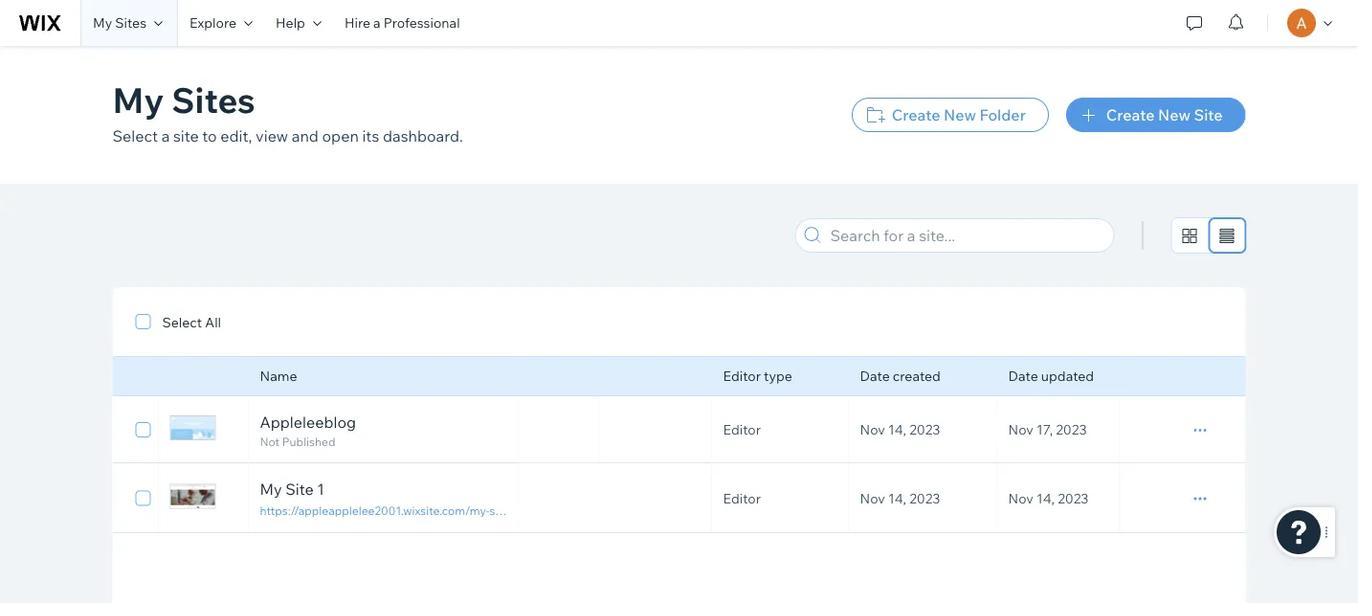 Task type: describe. For each thing, give the bounding box(es) containing it.
0 horizontal spatial 1
[[317, 480, 325, 499]]

dashboard.
[[383, 126, 463, 146]]

create for create new site
[[1107, 105, 1155, 124]]

date created
[[860, 368, 941, 384]]

help button
[[264, 0, 333, 46]]

date for date created
[[860, 368, 890, 384]]

editor for my site 1
[[723, 490, 761, 507]]

professional
[[384, 14, 460, 31]]

appleleeblog
[[260, 413, 356, 432]]

create new folder button
[[852, 98, 1049, 132]]

my site 1 image
[[170, 484, 216, 509]]

17,
[[1037, 421, 1053, 438]]

date updated
[[1009, 368, 1095, 384]]

create for create new folder
[[892, 105, 941, 124]]

open
[[322, 126, 359, 146]]

select inside checkbox
[[162, 314, 202, 331]]

select all
[[162, 314, 221, 331]]

new for folder
[[944, 105, 977, 124]]

my for my site 1
[[260, 480, 282, 499]]

created
[[893, 368, 941, 384]]

its
[[362, 126, 380, 146]]

site-
[[490, 503, 512, 518]]

help
[[276, 14, 305, 31]]

0 vertical spatial my
[[93, 14, 112, 31]]

site inside my site 1 https://appleapplelee2001.wixsite.com/my-site-1
[[286, 480, 314, 499]]

site
[[173, 126, 199, 146]]

my site 1 https://appleapplelee2001.wixsite.com/my-site-1
[[260, 480, 518, 518]]

create new site button
[[1067, 98, 1246, 132]]

appleleeblog not published
[[260, 413, 356, 449]]

hire a professional link
[[333, 0, 472, 46]]

hire a professional
[[345, 14, 460, 31]]

folder
[[980, 105, 1026, 124]]

to
[[202, 126, 217, 146]]

explore
[[190, 14, 237, 31]]

published
[[282, 435, 336, 449]]

sites for my sites select a site to edit, view and open its dashboard.
[[172, 78, 255, 121]]

1 horizontal spatial 1
[[512, 503, 518, 518]]

my sites
[[93, 14, 147, 31]]

create new site
[[1107, 105, 1223, 124]]

name
[[260, 368, 297, 384]]

editor for appleleeblog
[[723, 421, 761, 438]]

a inside my sites select a site to edit, view and open its dashboard.
[[162, 126, 170, 146]]

my sites select a site to edit, view and open its dashboard.
[[113, 78, 463, 146]]

hire
[[345, 14, 371, 31]]

view
[[256, 126, 288, 146]]



Task type: vqa. For each thing, say whether or not it's contained in the screenshot.
ducks.
no



Task type: locate. For each thing, give the bounding box(es) containing it.
1 date from the left
[[860, 368, 890, 384]]

1 vertical spatial site
[[286, 480, 314, 499]]

1 horizontal spatial create
[[1107, 105, 1155, 124]]

2 vertical spatial my
[[260, 480, 282, 499]]

0 horizontal spatial select
[[113, 126, 158, 146]]

nov 14, 2023 for appleleeblog
[[860, 421, 941, 438]]

1 horizontal spatial select
[[162, 314, 202, 331]]

site inside button
[[1195, 105, 1223, 124]]

0 vertical spatial sites
[[115, 14, 147, 31]]

nov 14, 2023 for my site 1
[[860, 490, 941, 507]]

select inside my sites select a site to edit, view and open its dashboard.
[[113, 126, 158, 146]]

https://appleapplelee2001.wixsite.com/my-
[[260, 503, 490, 518]]

date left created
[[860, 368, 890, 384]]

0 vertical spatial select
[[113, 126, 158, 146]]

Search for a site... field
[[825, 219, 1108, 252]]

0 horizontal spatial site
[[286, 480, 314, 499]]

1 vertical spatial my
[[113, 78, 164, 121]]

0 vertical spatial a
[[374, 14, 381, 31]]

1 horizontal spatial date
[[1009, 368, 1039, 384]]

nov 14, 2023
[[860, 421, 941, 438], [860, 490, 941, 507], [1009, 490, 1089, 507]]

1 vertical spatial editor
[[723, 421, 761, 438]]

nov
[[860, 421, 886, 438], [1009, 421, 1034, 438], [860, 490, 886, 507], [1009, 490, 1034, 507]]

1 horizontal spatial site
[[1195, 105, 1223, 124]]

https://appleapplelee2001.wixsite.com/my-site-1 button
[[260, 502, 518, 519]]

a right "hire"
[[374, 14, 381, 31]]

date left updated
[[1009, 368, 1039, 384]]

a left site
[[162, 126, 170, 146]]

edit,
[[221, 126, 252, 146]]

0 horizontal spatial date
[[860, 368, 890, 384]]

1
[[317, 480, 325, 499], [512, 503, 518, 518]]

Select All checkbox
[[136, 310, 221, 333]]

and
[[292, 126, 319, 146]]

my for my sites
[[113, 78, 164, 121]]

1 editor from the top
[[723, 368, 761, 384]]

1 horizontal spatial a
[[374, 14, 381, 31]]

0 horizontal spatial create
[[892, 105, 941, 124]]

date for date updated
[[1009, 368, 1039, 384]]

1 vertical spatial a
[[162, 126, 170, 146]]

select left site
[[113, 126, 158, 146]]

a
[[374, 14, 381, 31], [162, 126, 170, 146]]

0 horizontal spatial new
[[944, 105, 977, 124]]

my inside my sites select a site to edit, view and open its dashboard.
[[113, 78, 164, 121]]

2 date from the left
[[1009, 368, 1039, 384]]

sites up to
[[172, 78, 255, 121]]

sites inside my sites select a site to edit, view and open its dashboard.
[[172, 78, 255, 121]]

0 horizontal spatial a
[[162, 126, 170, 146]]

appleleeblog image
[[170, 416, 216, 441]]

sites
[[115, 14, 147, 31], [172, 78, 255, 121]]

0 vertical spatial 1
[[317, 480, 325, 499]]

new for site
[[1159, 105, 1191, 124]]

1 create from the left
[[892, 105, 941, 124]]

create new folder
[[892, 105, 1026, 124]]

1 new from the left
[[944, 105, 977, 124]]

select left all
[[162, 314, 202, 331]]

None checkbox
[[136, 418, 151, 441], [136, 487, 151, 510], [136, 418, 151, 441], [136, 487, 151, 510]]

0 vertical spatial editor
[[723, 368, 761, 384]]

1 vertical spatial select
[[162, 314, 202, 331]]

2023
[[910, 421, 941, 438], [1056, 421, 1087, 438], [910, 490, 941, 507], [1058, 490, 1089, 507]]

2 vertical spatial editor
[[723, 490, 761, 507]]

1 vertical spatial sites
[[172, 78, 255, 121]]

my
[[93, 14, 112, 31], [113, 78, 164, 121], [260, 480, 282, 499]]

2 new from the left
[[1159, 105, 1191, 124]]

0 horizontal spatial sites
[[115, 14, 147, 31]]

not
[[260, 435, 280, 449]]

1 horizontal spatial sites
[[172, 78, 255, 121]]

all
[[205, 314, 221, 331]]

14, for my site 1
[[889, 490, 907, 507]]

my inside my site 1 https://appleapplelee2001.wixsite.com/my-site-1
[[260, 480, 282, 499]]

site
[[1195, 105, 1223, 124], [286, 480, 314, 499]]

3 editor from the top
[[723, 490, 761, 507]]

2 editor from the top
[[723, 421, 761, 438]]

0 vertical spatial site
[[1195, 105, 1223, 124]]

14, for appleleeblog
[[889, 421, 907, 438]]

select
[[113, 126, 158, 146], [162, 314, 202, 331]]

editor type
[[723, 368, 793, 384]]

date
[[860, 368, 890, 384], [1009, 368, 1039, 384]]

1 vertical spatial 1
[[512, 503, 518, 518]]

new
[[944, 105, 977, 124], [1159, 105, 1191, 124]]

1 horizontal spatial new
[[1159, 105, 1191, 124]]

editor
[[723, 368, 761, 384], [723, 421, 761, 438], [723, 490, 761, 507]]

sites for my sites
[[115, 14, 147, 31]]

create
[[892, 105, 941, 124], [1107, 105, 1155, 124]]

2 create from the left
[[1107, 105, 1155, 124]]

nov 17, 2023
[[1009, 421, 1087, 438]]

14,
[[889, 421, 907, 438], [889, 490, 907, 507], [1037, 490, 1055, 507]]

updated
[[1042, 368, 1095, 384]]

sites left explore
[[115, 14, 147, 31]]

type
[[764, 368, 793, 384]]



